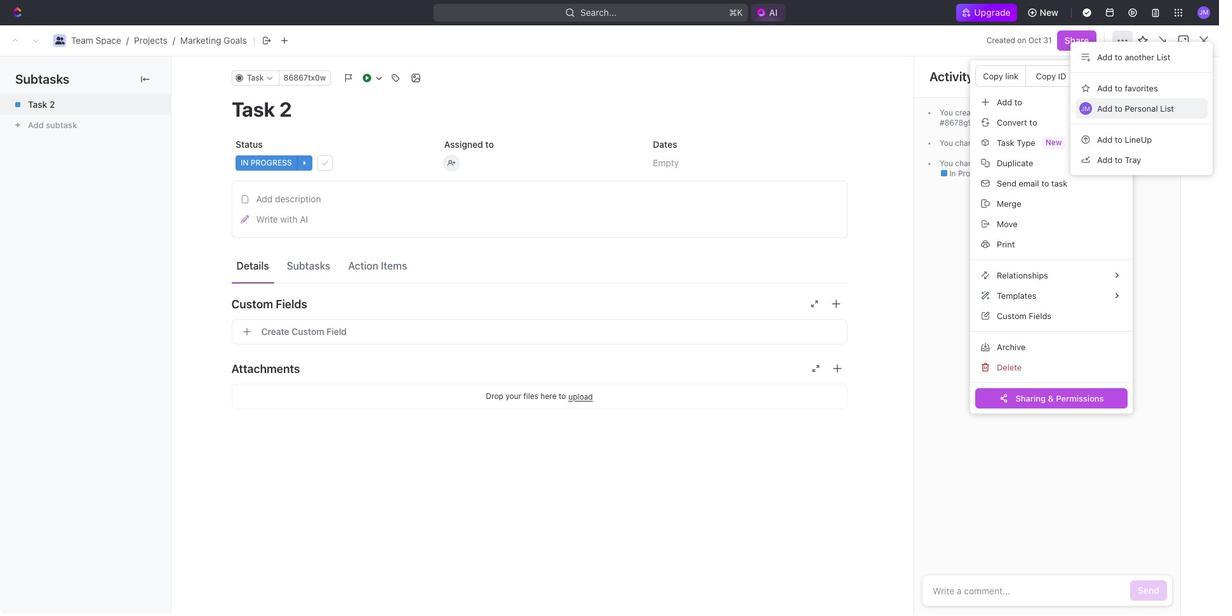 Task type: locate. For each thing, give the bounding box(es) containing it.
1 horizontal spatial by
[[1018, 108, 1026, 118]]

subtasks up 'inbox'
[[15, 72, 69, 86]]

created left "on"
[[987, 36, 1016, 45]]

task down the duplicate button
[[1052, 178, 1068, 188]]

to right assigned
[[485, 139, 494, 150]]

0 vertical spatial am
[[1152, 108, 1162, 118]]

attachments button
[[232, 354, 848, 384]]

10:54 up add to tray button
[[1129, 138, 1149, 148]]

add for add to tray
[[1098, 155, 1113, 165]]

add up the yesterday
[[1098, 134, 1113, 145]]

activity up me
[[930, 69, 974, 84]]

projects
[[134, 35, 168, 46]]

add up new tab
[[1098, 52, 1113, 62]]

sharing & permissions button
[[976, 389, 1128, 409]]

created left me
[[885, 87, 923, 98]]

2 vertical spatial new
[[1086, 71, 1103, 81]]

oct 31 at 10:54 am down add to favorites
[[1094, 108, 1162, 118]]

add down new tab
[[1098, 83, 1113, 93]]

tab list
[[192, 198, 427, 224]]

ai
[[300, 214, 308, 225]]

jeremy miller, , element inside jm button
[[1092, 248, 1107, 263]]

changed status from for open
[[953, 138, 1032, 148]]

jm inside button
[[1094, 251, 1105, 260]]

1 copy from the left
[[983, 71, 1003, 81]]

task for to
[[1052, 178, 1068, 188]]

dashboard up add to another list dropdown button
[[1161, 35, 1207, 46]]

0 horizontal spatial task
[[1000, 108, 1015, 118]]

copy for copy link
[[983, 71, 1003, 81]]

team space / projects / marketing goals |
[[71, 34, 256, 47]]

0 horizontal spatial dashboard link
[[188, 103, 507, 123]]

1 am from the top
[[1152, 108, 1162, 118]]

1 vertical spatial created
[[885, 87, 923, 98]]

1 changed status from from the top
[[953, 138, 1032, 148]]

changed status from up progress
[[953, 159, 1032, 168]]

add to lineup
[[1098, 134, 1152, 145]]

copy left the id at the top right of page
[[1036, 71, 1056, 81]]

0 vertical spatial 10:54
[[1129, 108, 1149, 118]]

send for send
[[1138, 586, 1160, 596]]

in
[[950, 169, 956, 178]]

0 horizontal spatial fields
[[276, 298, 307, 311]]

jm down search by name... text field
[[1094, 251, 1105, 260]]

cell
[[1182, 244, 1204, 267]]

am for created this task by copying
[[1152, 108, 1162, 118]]

jm button
[[1088, 244, 1111, 267]]

/
[[126, 35, 129, 46], [173, 35, 175, 46]]

row
[[177, 224, 1204, 245], [177, 243, 1204, 268]]

1 vertical spatial am
[[1152, 138, 1162, 148]]

2
[[50, 99, 55, 110]]

activity inside task sidebar navigation tab list
[[1188, 87, 1213, 95]]

dashboard down pencil icon
[[207, 250, 253, 260]]

1 vertical spatial activity
[[1188, 87, 1213, 95]]

new dashboard
[[1140, 35, 1207, 46]]

print button
[[976, 234, 1128, 255]]

jeremy miller, , element down search by name... text field
[[1092, 248, 1107, 263]]

1 horizontal spatial activity
[[1188, 87, 1213, 95]]

add to lineup button
[[1076, 130, 1208, 150]]

jm down the print
[[988, 250, 1000, 260]]

0 vertical spatial task
[[1000, 108, 1015, 118]]

status for open
[[989, 138, 1011, 148]]

1 vertical spatial from
[[1013, 159, 1030, 168]]

am up pm
[[1152, 138, 1162, 148]]

2 horizontal spatial custom
[[997, 311, 1027, 321]]

list inside add to another list button
[[1157, 52, 1171, 62]]

you
[[940, 108, 953, 118], [940, 138, 953, 148], [940, 159, 953, 168]]

2 am from the top
[[1152, 138, 1162, 148]]

dashboards up new tab
[[1069, 35, 1120, 46]]

0 horizontal spatial subtasks
[[15, 72, 69, 86]]

with
[[280, 214, 298, 225]]

oct 31 at 10:54 am
[[1094, 108, 1162, 118], [1094, 138, 1162, 148]]

add inside "button"
[[256, 194, 273, 205]]

0 vertical spatial oct 31 at 10:54 am
[[1094, 108, 1162, 118]]

sharing & permissions
[[1016, 394, 1104, 404]]

this
[[985, 108, 998, 118]]

0 horizontal spatial jm
[[988, 250, 1000, 260]]

activity down new dashboard button
[[1188, 87, 1213, 95]]

1 horizontal spatial copy
[[1036, 71, 1056, 81]]

to down add to favorites
[[1115, 103, 1123, 113]]

dashboard
[[1161, 35, 1207, 46], [211, 107, 256, 118], [902, 107, 947, 118], [207, 250, 253, 260]]

1 vertical spatial oct
[[1094, 108, 1107, 118]]

from up email
[[1013, 159, 1030, 168]]

dashboards up pencil icon
[[233, 205, 283, 215]]

table
[[177, 224, 1204, 268]]

copy inside button
[[1036, 71, 1056, 81]]

0 horizontal spatial copy
[[983, 71, 1003, 81]]

add description
[[256, 194, 321, 205]]

add description button
[[236, 189, 843, 210]]

custom fields button
[[976, 306, 1128, 327]]

0 horizontal spatial new
[[1040, 7, 1059, 18]]

1 vertical spatial 31
[[1110, 108, 1118, 118]]

10:54 down 'add to favorites' button
[[1129, 108, 1149, 118]]

list right the personal
[[1161, 103, 1175, 113]]

items
[[381, 260, 407, 272]]

have
[[1028, 118, 1046, 128]]

upgrade
[[975, 7, 1011, 18]]

add to another list button
[[1076, 47, 1208, 67]]

assigned
[[444, 139, 483, 150]]

subtasks down ai in the left top of the page
[[287, 260, 331, 272]]

2 10:54 from the top
[[1129, 138, 1149, 148]]

yesterday
[[1087, 159, 1122, 168]]

to right the here
[[559, 392, 566, 401]]

to up the duplicate button
[[1042, 138, 1051, 148]]

new for new tab
[[1086, 71, 1103, 81]]

at for changed status from
[[1120, 138, 1127, 148]]

space
[[96, 35, 121, 46]]

0 vertical spatial from
[[1013, 138, 1030, 148]]

custom fields
[[232, 298, 307, 311], [997, 311, 1052, 321]]

2 copy from the left
[[1036, 71, 1056, 81]]

task inside button
[[1052, 178, 1068, 188]]

create custom field button
[[232, 320, 848, 345]]

jm
[[1082, 105, 1091, 112], [988, 250, 1000, 260], [1094, 251, 1105, 260]]

custom
[[232, 298, 273, 311], [997, 311, 1027, 321], [292, 327, 324, 337]]

personal
[[1125, 103, 1158, 113]]

am down 'add to favorites' button
[[1152, 108, 1162, 118]]

1 horizontal spatial send
[[1138, 586, 1160, 596]]

progress
[[959, 169, 990, 178]]

2 from from the top
[[1013, 159, 1030, 168]]

owner
[[987, 229, 1010, 239]]

by up don't
[[1018, 108, 1026, 118]]

at
[[1120, 108, 1127, 118], [1120, 138, 1127, 148], [1124, 159, 1131, 168]]

list for add to another list
[[1157, 52, 1171, 62]]

at up add to tray
[[1120, 138, 1127, 148]]

by left me
[[926, 87, 937, 98]]

delete button
[[976, 358, 1128, 378]]

send email to task button
[[976, 173, 1128, 194]]

to left tray
[[1115, 155, 1123, 165]]

dashboards
[[185, 35, 234, 46], [1069, 35, 1120, 46], [30, 131, 81, 142], [233, 205, 283, 215]]

you inside you created this task by copying #8678g9yk2 (you don't have access)
[[940, 108, 953, 118]]

0 vertical spatial changed
[[956, 138, 987, 148]]

me
[[940, 87, 955, 98]]

status for in progress
[[989, 159, 1011, 168]]

status up progress
[[989, 159, 1011, 168]]

add to button
[[976, 92, 1128, 112]]

you down #8678g9yk2
[[940, 138, 953, 148]]

search dashboards button
[[1020, 30, 1127, 51]]

add for add to another list
[[1098, 52, 1113, 62]]

2 vertical spatial at
[[1124, 159, 1131, 168]]

add down add to favorites
[[1098, 103, 1113, 113]]

1 horizontal spatial new
[[1086, 71, 1103, 81]]

0 vertical spatial list
[[1157, 52, 1171, 62]]

new tab button
[[1077, 66, 1127, 86]]

from up "duplicate" at the right top of page
[[1013, 138, 1030, 148]]

row containing dashboard
[[177, 243, 1204, 268]]

2 status from the top
[[989, 159, 1011, 168]]

1 horizontal spatial /
[[173, 35, 175, 46]]

oct 31 at 10:54 am up tray
[[1094, 138, 1162, 148]]

new up add to another list button
[[1140, 35, 1159, 46]]

2 oct 31 at 10:54 am from the top
[[1094, 138, 1162, 148]]

1 horizontal spatial created
[[987, 36, 1016, 45]]

0 horizontal spatial custom
[[232, 298, 273, 311]]

create
[[261, 327, 289, 337]]

on
[[1018, 36, 1027, 45]]

table containing dashboard
[[177, 224, 1204, 268]]

status down (you
[[989, 138, 1011, 148]]

0 horizontal spatial jeremy miller, , element
[[987, 248, 1002, 263]]

2 horizontal spatial jm
[[1094, 251, 1105, 260]]

0 horizontal spatial send
[[997, 178, 1017, 188]]

1 dashboard link from the left
[[188, 103, 507, 123]]

0 horizontal spatial by
[[926, 87, 937, 98]]

0 vertical spatial at
[[1120, 108, 1127, 118]]

action items button
[[343, 254, 412, 278]]

1 10:54 from the top
[[1129, 108, 1149, 118]]

0 vertical spatial send
[[997, 178, 1017, 188]]

1 horizontal spatial dashboard link
[[880, 103, 1199, 123]]

0 horizontal spatial activity
[[930, 69, 974, 84]]

fields inside button
[[1029, 311, 1052, 321]]

jeremy miller, , element down owner
[[987, 248, 1002, 263]]

dashboard up status
[[211, 107, 256, 118]]

2 changed status from from the top
[[953, 159, 1032, 168]]

status
[[989, 138, 1011, 148], [989, 159, 1011, 168]]

dashboard for dashboard button under pencil icon
[[207, 250, 253, 260]]

to down tab
[[1115, 83, 1123, 93]]

copy inside button
[[983, 71, 1003, 81]]

add up my dashboards
[[256, 194, 273, 205]]

/ right 'space'
[[126, 35, 129, 46]]

2 you from the top
[[940, 138, 953, 148]]

changed down #8678g9yk2
[[956, 138, 987, 148]]

lineup
[[1125, 134, 1152, 145]]

action items
[[348, 260, 407, 272]]

to right email
[[1042, 178, 1050, 188]]

1 horizontal spatial custom fields
[[997, 311, 1052, 321]]

drop your files here to upload
[[486, 392, 593, 402]]

0 vertical spatial oct
[[1029, 36, 1042, 45]]

0 vertical spatial new
[[1040, 7, 1059, 18]]

new
[[1040, 7, 1059, 18], [1140, 35, 1159, 46], [1086, 71, 1103, 81]]

31 up add to tray
[[1110, 138, 1118, 148]]

2 horizontal spatial new
[[1140, 35, 1159, 46]]

send for send email to task
[[997, 178, 1017, 188]]

1 vertical spatial by
[[1018, 108, 1026, 118]]

changed
[[956, 138, 987, 148], [956, 159, 987, 168]]

Edit task name text field
[[232, 97, 848, 121]]

1 horizontal spatial fields
[[1029, 311, 1052, 321]]

custom fields up "create"
[[232, 298, 307, 311]]

2 row from the top
[[177, 243, 1204, 268]]

1 changed from the top
[[956, 138, 987, 148]]

10:54
[[1129, 108, 1149, 118], [1129, 138, 1149, 148]]

jeremy miller, , element
[[987, 248, 1002, 263], [1092, 248, 1107, 263]]

0 vertical spatial created
[[987, 36, 1016, 45]]

add up you created this task by copying #8678g9yk2 (you don't have access)
[[997, 97, 1013, 107]]

new up search
[[1040, 7, 1059, 18]]

task sidebar navigation tab list
[[1187, 64, 1215, 138]]

fields up create custom field at the left of the page
[[276, 298, 307, 311]]

you for in progress
[[940, 159, 953, 168]]

add left tray
[[1098, 155, 1113, 165]]

send inside button
[[997, 178, 1017, 188]]

1 status from the top
[[989, 138, 1011, 148]]

new button
[[1022, 3, 1067, 23]]

write
[[256, 214, 278, 225]]

dashboard inside row
[[207, 250, 253, 260]]

1 vertical spatial task
[[1052, 178, 1068, 188]]

2 vertical spatial you
[[940, 159, 953, 168]]

add for add to personal list
[[1098, 103, 1113, 113]]

0 vertical spatial activity
[[930, 69, 974, 84]]

1 from from the top
[[1013, 138, 1030, 148]]

2 vertical spatial oct
[[1094, 138, 1107, 148]]

share button
[[1057, 30, 1097, 51]]

(you
[[988, 118, 1004, 128]]

list
[[1157, 52, 1171, 62], [1161, 103, 1175, 113]]

oct right "on"
[[1029, 36, 1042, 45]]

0 horizontal spatial /
[[126, 35, 129, 46]]

team space link
[[71, 35, 121, 46]]

task down add to
[[1000, 108, 1015, 118]]

create custom field
[[261, 327, 347, 337]]

your
[[506, 392, 522, 401]]

task sidebar content section
[[914, 57, 1181, 615]]

fields up archive button
[[1029, 311, 1052, 321]]

1 vertical spatial changed
[[956, 159, 987, 168]]

row containing date updated
[[177, 224, 1204, 245]]

31 left the personal
[[1110, 108, 1118, 118]]

1 horizontal spatial jeremy miller, , element
[[1092, 248, 1107, 263]]

/ right projects
[[173, 35, 175, 46]]

0 vertical spatial changed status from
[[953, 138, 1032, 148]]

1 vertical spatial new
[[1140, 35, 1159, 46]]

1 vertical spatial subtasks
[[287, 260, 331, 272]]

copy
[[983, 71, 1003, 81], [1036, 71, 1056, 81]]

projects link
[[134, 35, 168, 46]]

at left 4:15
[[1124, 159, 1131, 168]]

2 changed from the top
[[956, 159, 987, 168]]

copy left link
[[983, 71, 1003, 81]]

search...
[[581, 7, 617, 18]]

you up #8678g9yk2
[[940, 108, 953, 118]]

date updated button
[[877, 224, 953, 244]]

changed up "in progress"
[[956, 159, 987, 168]]

send inside button
[[1138, 586, 1160, 596]]

1 vertical spatial you
[[940, 138, 953, 148]]

2 jeremy miller, , element from the left
[[1092, 248, 1107, 263]]

2 vertical spatial 31
[[1110, 138, 1118, 148]]

1 vertical spatial send
[[1138, 586, 1160, 596]]

0 horizontal spatial created
[[885, 87, 923, 98]]

add to
[[997, 97, 1023, 107]]

1 vertical spatial list
[[1161, 103, 1175, 113]]

custom up "create"
[[232, 298, 273, 311]]

custom left field
[[292, 327, 324, 337]]

1 row from the top
[[177, 224, 1204, 245]]

oct up add to lineup
[[1094, 108, 1107, 118]]

archive button
[[976, 337, 1128, 358]]

dashboards down docs
[[30, 131, 81, 142]]

jm down new tab button
[[1082, 105, 1091, 112]]

31 right "on"
[[1044, 36, 1052, 45]]

id
[[1059, 71, 1067, 81]]

1 vertical spatial status
[[989, 159, 1011, 168]]

dashboard down created by me
[[902, 107, 947, 118]]

changed status from for in progress
[[953, 159, 1032, 168]]

1 horizontal spatial custom
[[292, 327, 324, 337]]

at down add to favorites
[[1120, 108, 1127, 118]]

add to another list
[[1098, 52, 1171, 62]]

email
[[1019, 178, 1040, 188]]

files
[[524, 392, 539, 401]]

1 vertical spatial oct 31 at 10:54 am
[[1094, 138, 1162, 148]]

1 horizontal spatial task
[[1052, 178, 1068, 188]]

0 horizontal spatial custom fields
[[232, 298, 307, 311]]

1 jeremy miller, , element from the left
[[987, 248, 1002, 263]]

changed status from down (you
[[953, 138, 1032, 148]]

task inside you created this task by copying #8678g9yk2 (you don't have access)
[[1000, 108, 1015, 118]]

custom fields up the "archive"
[[997, 311, 1052, 321]]

31 for created this task by copying
[[1110, 108, 1118, 118]]

inbox
[[30, 88, 53, 98]]

you up in
[[940, 159, 953, 168]]

custom up the "archive"
[[997, 311, 1027, 321]]

by
[[926, 87, 937, 98], [1018, 108, 1026, 118]]

0 vertical spatial you
[[940, 108, 953, 118]]

1 you from the top
[[940, 108, 953, 118]]

dashboards inside tab list
[[233, 205, 283, 215]]

1 vertical spatial at
[[1120, 138, 1127, 148]]

drop
[[486, 392, 504, 401]]

1 oct 31 at 10:54 am from the top
[[1094, 108, 1162, 118]]

new left tab
[[1086, 71, 1103, 81]]

marketing goals link
[[180, 35, 247, 46]]

list for add to personal list
[[1161, 103, 1175, 113]]

#8678g9yk2
[[940, 118, 986, 128]]

changed status from
[[953, 138, 1032, 148], [953, 159, 1032, 168]]

1 horizontal spatial subtasks
[[287, 260, 331, 272]]

1 vertical spatial 10:54
[[1129, 138, 1149, 148]]

1 vertical spatial changed status from
[[953, 159, 1032, 168]]

dashboards inside sidebar navigation
[[30, 131, 81, 142]]

0 vertical spatial status
[[989, 138, 1011, 148]]

3 you from the top
[[940, 159, 953, 168]]

2 dashboard link from the left
[[880, 103, 1199, 123]]

list down new dashboard button
[[1157, 52, 1171, 62]]

created for created on oct 31
[[987, 36, 1016, 45]]

oct up the yesterday
[[1094, 138, 1107, 148]]

subtasks
[[15, 72, 69, 86], [287, 260, 331, 272]]

to inside button
[[1042, 178, 1050, 188]]



Task type: vqa. For each thing, say whether or not it's contained in the screenshot.
New to the middle
yes



Task type: describe. For each thing, give the bounding box(es) containing it.
tab list containing my dashboards
[[192, 198, 427, 224]]

team
[[71, 35, 93, 46]]

at for created this task by copying
[[1120, 108, 1127, 118]]

0 vertical spatial subtasks
[[15, 72, 69, 86]]

copy link button
[[976, 66, 1027, 86]]

changed for in progress
[[956, 159, 987, 168]]

custom fields inside dropdown button
[[232, 298, 307, 311]]

31 for changed status from
[[1110, 138, 1118, 148]]

created for created by me
[[885, 87, 923, 98]]

task for this
[[1000, 108, 1015, 118]]

write with ai
[[256, 214, 308, 225]]

pencil image
[[241, 216, 249, 224]]

nov 21
[[885, 250, 913, 260]]

copying
[[1028, 108, 1057, 118]]

tray
[[1125, 155, 1142, 165]]

status
[[235, 139, 263, 150]]

oct for created this task by copying
[[1094, 108, 1107, 118]]

⌘k
[[730, 7, 743, 18]]

add to button
[[976, 92, 1128, 112]]

upgrade link
[[957, 4, 1017, 22]]

home link
[[5, 62, 156, 82]]

to down open
[[1065, 159, 1072, 168]]

marketing
[[180, 35, 221, 46]]

custom inside button
[[997, 311, 1027, 321]]

description
[[275, 194, 321, 205]]

field
[[327, 327, 347, 337]]

in progress
[[948, 169, 990, 178]]

link
[[1006, 71, 1019, 81]]

copy link
[[983, 71, 1019, 81]]

details button
[[232, 254, 274, 278]]

permissions
[[1057, 394, 1104, 404]]

0 vertical spatial by
[[926, 87, 937, 98]]

dashboard for 1st "dashboard" link
[[211, 107, 256, 118]]

send email to task
[[997, 178, 1068, 188]]

access)
[[1048, 118, 1077, 128]]

oct 31 at 10:54 am for created this task by copying
[[1094, 108, 1162, 118]]

10:54 for created this task by copying
[[1129, 108, 1149, 118]]

add to tray button
[[1076, 150, 1208, 170]]

add for add description
[[256, 194, 273, 205]]

activity inside task sidebar content section
[[930, 69, 974, 84]]

‎task 2
[[28, 99, 55, 110]]

‎task 2 link
[[0, 95, 171, 115]]

dashboards left "|"
[[185, 35, 234, 46]]

add to tray
[[1098, 155, 1142, 165]]

created by me
[[885, 87, 955, 98]]

from for open
[[1013, 138, 1030, 148]]

from for in progress
[[1013, 159, 1030, 168]]

21
[[903, 250, 913, 260]]

oct 31 at 10:54 am for changed status from
[[1094, 138, 1162, 148]]

custom inside dropdown button
[[232, 298, 273, 311]]

dashboard button down pencil icon
[[193, 243, 273, 268]]

custom fields inside button
[[997, 311, 1052, 321]]

docs
[[30, 109, 51, 120]]

10:54 for changed status from
[[1129, 138, 1149, 148]]

sharing
[[1016, 394, 1046, 404]]

goals
[[224, 35, 247, 46]]

0 vertical spatial 31
[[1044, 36, 1052, 45]]

by inside you created this task by copying #8678g9yk2 (you don't have access)
[[1018, 108, 1026, 118]]

copy id button
[[1027, 66, 1077, 86]]

my dashboards
[[218, 205, 283, 215]]

sidebar navigation
[[0, 25, 162, 615]]

custom fields button
[[232, 289, 848, 320]]

tab
[[1106, 71, 1118, 81]]

another
[[1125, 52, 1155, 62]]

merge button
[[976, 194, 1128, 214]]

duplicate
[[997, 158, 1034, 168]]

add for add to favorites
[[1098, 83, 1113, 93]]

search dashboards
[[1038, 35, 1120, 46]]

new for new
[[1040, 7, 1059, 18]]

add for add to
[[997, 97, 1013, 107]]

add to lineup button
[[1076, 130, 1208, 150]]

search
[[1038, 35, 1067, 46]]

shared
[[295, 205, 325, 215]]

dashboard button down write with ai button
[[193, 243, 870, 268]]

dates
[[653, 139, 677, 150]]

fields inside dropdown button
[[276, 298, 307, 311]]

delete
[[997, 362, 1022, 373]]

home
[[30, 66, 55, 77]]

to up tab
[[1115, 52, 1123, 62]]

new for new dashboard
[[1140, 35, 1159, 46]]

4:15
[[1134, 159, 1149, 168]]

pm
[[1151, 159, 1162, 168]]

add to favorites button
[[1076, 78, 1208, 98]]

my dashboards button
[[215, 198, 287, 224]]

1 / from the left
[[126, 35, 129, 46]]

user group image
[[55, 37, 64, 44]]

am for changed status from
[[1152, 138, 1162, 148]]

add for add to lineup
[[1098, 134, 1113, 145]]

favorites
[[1125, 83, 1158, 93]]

Search by name... text field
[[1002, 199, 1197, 218]]

add to favorites
[[1098, 83, 1158, 93]]

custom inside "button"
[[292, 327, 324, 337]]

print
[[997, 239, 1015, 249]]

86867tx0w button
[[278, 71, 331, 86]]

add to personal list
[[1098, 103, 1175, 113]]

add to another list button
[[1076, 47, 1208, 67]]

‎task
[[28, 99, 47, 110]]

2 / from the left
[[173, 35, 175, 46]]

created on oct 31
[[987, 36, 1052, 45]]

updated
[[904, 229, 934, 239]]

share
[[1065, 35, 1089, 46]]

duplicate button
[[976, 153, 1128, 173]]

new tab
[[1086, 71, 1118, 81]]

docs link
[[5, 105, 156, 125]]

oct for changed status from
[[1094, 138, 1107, 148]]

1 horizontal spatial jm
[[1082, 105, 1091, 112]]

assigned to
[[444, 139, 494, 150]]

archive
[[997, 342, 1026, 352]]

nov 21 cell
[[877, 244, 979, 267]]

to up you created this task by copying #8678g9yk2 (you don't have access)
[[1015, 97, 1023, 107]]

subtasks inside button
[[287, 260, 331, 272]]

inbox link
[[5, 83, 156, 104]]

to left lineup
[[1115, 134, 1123, 145]]

yesterday at 4:15 pm
[[1087, 159, 1162, 168]]

to inside drop your files here to upload
[[559, 392, 566, 401]]

shared button
[[292, 198, 328, 224]]

copy for copy id
[[1036, 71, 1056, 81]]

changed for open
[[956, 138, 987, 148]]

dashboard for 1st "dashboard" link from the right
[[902, 107, 947, 118]]

don't
[[1007, 118, 1026, 128]]

you for open
[[940, 138, 953, 148]]



